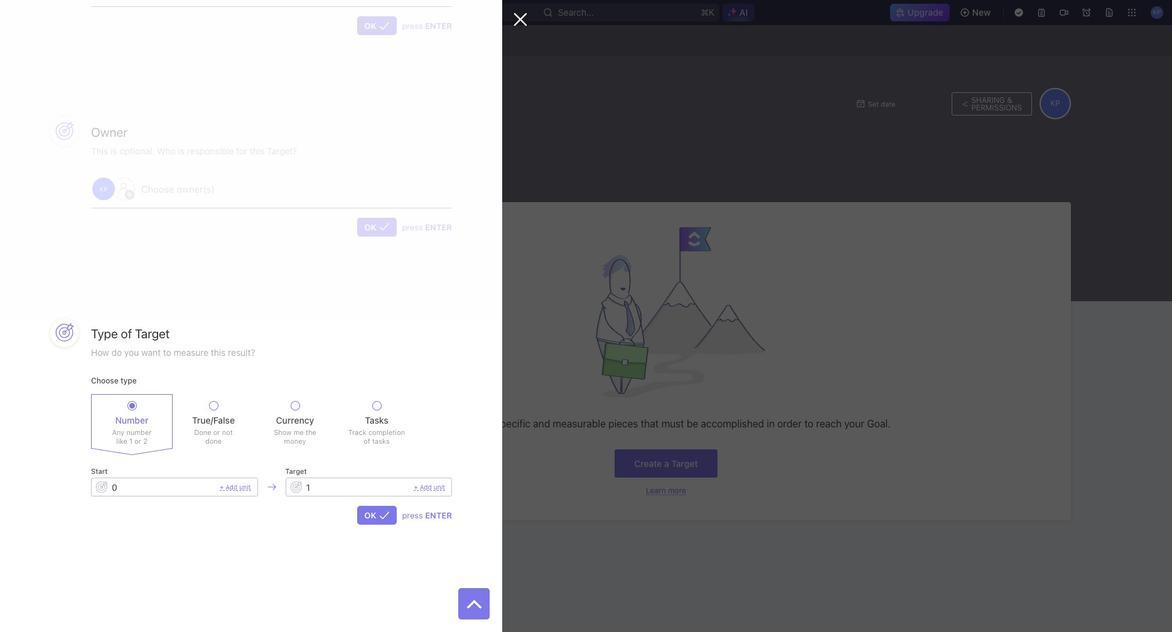 Task type: describe. For each thing, give the bounding box(es) containing it.
search...
[[558, 7, 594, 18]]

+ for target
[[414, 483, 418, 491]]

targets
[[442, 418, 476, 429]]

ok for 2nd the ok "button" from the bottom
[[364, 222, 376, 232]]

specific
[[495, 418, 531, 429]]

measure
[[174, 347, 208, 358]]

press for 3rd the ok "button" from the bottom
[[402, 21, 423, 31]]

choose for choose type
[[91, 376, 119, 386]]

1 enter from the top
[[425, 21, 452, 31]]

track
[[348, 428, 366, 437]]

do
[[111, 347, 122, 358]]

new button
[[955, 3, 998, 23]]

reach
[[816, 418, 842, 429]]

3 enter from the top
[[425, 511, 452, 521]]

true/false
[[192, 415, 235, 426]]

like
[[116, 437, 127, 445]]

number
[[115, 415, 148, 426]]

be
[[687, 418, 698, 429]]

result?
[[228, 347, 255, 358]]

tasks
[[372, 437, 390, 445]]

owner
[[91, 125, 127, 139]]

dashboards link
[[5, 125, 154, 145]]

unit for start
[[239, 483, 251, 491]]

number any number like 1 or 2
[[112, 415, 152, 445]]

how
[[91, 347, 109, 358]]

add for target
[[420, 483, 432, 491]]

of inside tasks track completion of tasks
[[364, 437, 370, 445]]

target inside type of target how do you want to measure this result?
[[135, 326, 170, 341]]

sharing & permissions
[[971, 95, 1022, 112]]

money
[[284, 437, 306, 445]]

or inside "true/false done or not done"
[[213, 428, 220, 437]]

1 vertical spatial target
[[285, 467, 307, 475]]

me
[[294, 428, 304, 437]]

pieces
[[608, 418, 638, 429]]

dialog containing owner
[[0, 0, 527, 632]]

choose owner(s)
[[141, 183, 215, 194]]

learn
[[646, 486, 666, 496]]

tree inside "sidebar" navigation
[[5, 261, 154, 345]]

+ add unit for start
[[220, 483, 251, 491]]

completion
[[368, 428, 405, 437]]

1
[[129, 437, 133, 445]]

2 ok button from the top
[[357, 218, 397, 237]]

are
[[478, 418, 493, 429]]

want
[[141, 347, 161, 358]]

number
[[126, 428, 152, 437]]

measurable
[[553, 418, 606, 429]]

add for start
[[226, 483, 238, 491]]

permissions
[[971, 103, 1022, 112]]

ok for 3rd the ok "button" from the bottom
[[364, 21, 376, 31]]

and
[[533, 418, 550, 429]]

start
[[91, 467, 108, 475]]

currency show me the money
[[274, 415, 316, 445]]

your
[[844, 418, 864, 429]]

accomplished
[[701, 418, 764, 429]]

in
[[767, 418, 775, 429]]

+ add unit for target
[[414, 483, 445, 491]]

type
[[121, 376, 137, 386]]



Task type: vqa. For each thing, say whether or not it's contained in the screenshot.


Task type: locate. For each thing, give the bounding box(es) containing it.
0 horizontal spatial target
[[135, 326, 170, 341]]

ok
[[364, 21, 376, 31], [364, 222, 376, 232], [364, 511, 376, 521]]

3 press from the top
[[402, 511, 423, 521]]

upgrade
[[908, 7, 943, 18]]

1 ok from the top
[[364, 21, 376, 31]]

any
[[112, 428, 125, 437]]

2 vertical spatial ok button
[[357, 506, 397, 525]]

0 horizontal spatial add
[[226, 483, 238, 491]]

unit for target
[[434, 483, 445, 491]]

new
[[972, 7, 991, 18]]

choose
[[141, 183, 174, 194], [91, 376, 119, 386]]

add
[[226, 483, 238, 491], [420, 483, 432, 491]]

2 vertical spatial press
[[402, 511, 423, 521]]

2 + add unit from the left
[[414, 483, 445, 491]]

press for third the ok "button" from the top
[[402, 511, 423, 521]]

target down money
[[285, 467, 307, 475]]

1 vertical spatial choose
[[91, 376, 119, 386]]

2 vertical spatial ok
[[364, 511, 376, 521]]

1 press from the top
[[402, 21, 423, 31]]

type of target how do you want to measure this result?
[[91, 326, 255, 358]]

order
[[777, 418, 802, 429]]

choose for choose owner(s)
[[141, 183, 174, 194]]

you
[[124, 347, 139, 358]]

1 vertical spatial or
[[135, 437, 141, 445]]

of down the track
[[364, 437, 370, 445]]

1 ok button from the top
[[357, 16, 397, 35]]

targets are specific and measurable pieces that must be accomplished in order to reach your goal.
[[442, 418, 891, 429]]

0 horizontal spatial or
[[135, 437, 141, 445]]

that
[[641, 418, 659, 429]]

create a target
[[634, 458, 698, 469]]

0 vertical spatial enter
[[425, 21, 452, 31]]

target
[[135, 326, 170, 341], [285, 467, 307, 475]]

goal.
[[867, 418, 891, 429]]

0 horizontal spatial + add unit
[[220, 483, 251, 491]]

1 horizontal spatial unit
[[434, 483, 445, 491]]

2 press enter from the top
[[402, 222, 452, 232]]

+ for start
[[220, 483, 224, 491]]

1 vertical spatial to
[[804, 418, 814, 429]]

sidebar navigation
[[0, 25, 160, 632]]

or up done on the left bottom
[[213, 428, 220, 437]]

0 vertical spatial or
[[213, 428, 220, 437]]

0 vertical spatial of
[[121, 326, 132, 341]]

0 vertical spatial press
[[402, 21, 423, 31]]

not
[[222, 428, 233, 437]]

enter
[[425, 21, 452, 31], [425, 222, 452, 232], [425, 511, 452, 521]]

more
[[668, 486, 686, 496]]

tasks track completion of tasks
[[348, 415, 405, 445]]

ok button
[[357, 16, 397, 35], [357, 218, 397, 237], [357, 506, 397, 525]]

0 horizontal spatial unit
[[239, 483, 251, 491]]

2 ok from the top
[[364, 222, 376, 232]]

1 horizontal spatial or
[[213, 428, 220, 437]]

1 horizontal spatial +
[[414, 483, 418, 491]]

of inside type of target how do you want to measure this result?
[[121, 326, 132, 341]]

press for 2nd the ok "button" from the bottom
[[402, 222, 423, 232]]

1 horizontal spatial + add unit
[[414, 483, 445, 491]]

show
[[274, 428, 292, 437]]

0 vertical spatial ok
[[364, 21, 376, 31]]

press
[[402, 21, 423, 31], [402, 222, 423, 232], [402, 511, 423, 521]]

true/false done or not done
[[192, 415, 235, 445]]

1 vertical spatial ok button
[[357, 218, 397, 237]]

3 ok button from the top
[[357, 506, 397, 525]]

+ add unit
[[220, 483, 251, 491], [414, 483, 445, 491]]

0 vertical spatial to
[[163, 347, 171, 358]]

type
[[91, 326, 118, 341]]

currency
[[276, 415, 314, 426]]

3 press enter from the top
[[402, 511, 452, 521]]

choose type
[[91, 376, 137, 386]]

to right order
[[804, 418, 814, 429]]

⌘k
[[701, 7, 714, 18]]

done
[[194, 428, 211, 437]]

2 press from the top
[[402, 222, 423, 232]]

2 add from the left
[[420, 483, 432, 491]]

0 horizontal spatial +
[[220, 483, 224, 491]]

to
[[163, 347, 171, 358], [804, 418, 814, 429]]

of up you
[[121, 326, 132, 341]]

0 horizontal spatial to
[[163, 347, 171, 358]]

1 vertical spatial ok
[[364, 222, 376, 232]]

1 add from the left
[[226, 483, 238, 491]]

1 horizontal spatial of
[[364, 437, 370, 445]]

ok for third the ok "button" from the top
[[364, 511, 376, 521]]

to right want
[[163, 347, 171, 358]]

done
[[205, 437, 222, 445]]

2 vertical spatial enter
[[425, 511, 452, 521]]

learn more link
[[646, 486, 686, 496]]

2 + from the left
[[414, 483, 418, 491]]

+
[[220, 483, 224, 491], [414, 483, 418, 491]]

owner(s)
[[177, 183, 215, 194]]

0 number field
[[305, 481, 414, 493]]

1 horizontal spatial to
[[804, 418, 814, 429]]

tasks
[[365, 415, 388, 426]]

0 vertical spatial choose
[[141, 183, 174, 194]]

or right 1 at bottom
[[135, 437, 141, 445]]

unit
[[239, 483, 251, 491], [434, 483, 445, 491]]

sharing
[[971, 95, 1005, 105]]

dialog
[[0, 0, 527, 632]]

&
[[1007, 95, 1012, 105]]

press enter
[[402, 21, 452, 31], [402, 222, 452, 232], [402, 511, 452, 521]]

this
[[211, 347, 226, 358]]

dashboards
[[30, 129, 79, 140]]

tree
[[5, 261, 154, 345]]

or
[[213, 428, 220, 437], [135, 437, 141, 445]]

1 press enter from the top
[[402, 21, 452, 31]]

1 vertical spatial of
[[364, 437, 370, 445]]

0 vertical spatial ok button
[[357, 16, 397, 35]]

1 horizontal spatial target
[[285, 467, 307, 475]]

of
[[121, 326, 132, 341], [364, 437, 370, 445]]

0 vertical spatial target
[[135, 326, 170, 341]]

None number field
[[110, 481, 220, 493]]

3 ok from the top
[[364, 511, 376, 521]]

the
[[306, 428, 316, 437]]

1 vertical spatial press enter
[[402, 222, 452, 232]]

1 + from the left
[[220, 483, 224, 491]]

or inside the number any number like 1 or 2
[[135, 437, 141, 445]]

to inside type of target how do you want to measure this result?
[[163, 347, 171, 358]]

2 vertical spatial press enter
[[402, 511, 452, 521]]

learn more
[[646, 486, 686, 496]]

0 horizontal spatial of
[[121, 326, 132, 341]]

2 unit from the left
[[434, 483, 445, 491]]

1 unit from the left
[[239, 483, 251, 491]]

0 vertical spatial press enter
[[402, 21, 452, 31]]

upgrade link
[[890, 4, 950, 21]]

2
[[143, 437, 148, 445]]

target up want
[[135, 326, 170, 341]]

choose left owner(s)
[[141, 183, 174, 194]]

None text field
[[91, 0, 452, 6]]

0 horizontal spatial choose
[[91, 376, 119, 386]]

2 enter from the top
[[425, 222, 452, 232]]

1 vertical spatial press
[[402, 222, 423, 232]]

1 vertical spatial enter
[[425, 222, 452, 232]]

1 horizontal spatial add
[[420, 483, 432, 491]]

must
[[661, 418, 684, 429]]

1 + add unit from the left
[[220, 483, 251, 491]]

choose left the type
[[91, 376, 119, 386]]

1 horizontal spatial choose
[[141, 183, 174, 194]]



